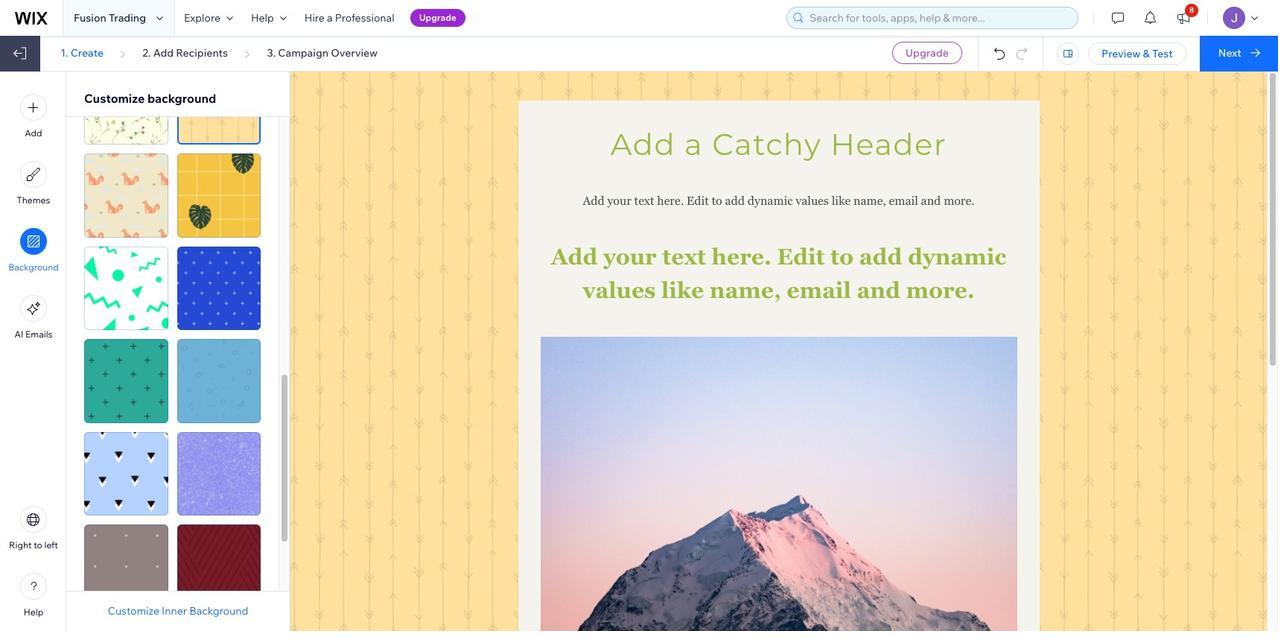 Task type: describe. For each thing, give the bounding box(es) containing it.
and inside the add your text here. edit to add dynamic values like name, email and more.
[[857, 277, 901, 303]]

8
[[1190, 5, 1195, 15]]

1 vertical spatial upgrade button
[[893, 42, 963, 64]]

background
[[147, 91, 216, 106]]

add inside the add your text here. edit to add dynamic values like name, email and more.
[[551, 244, 598, 270]]

customize for customize inner background
[[108, 604, 159, 618]]

next
[[1219, 46, 1242, 60]]

0 vertical spatial values
[[796, 194, 829, 208]]

to inside button
[[34, 540, 42, 551]]

0 horizontal spatial help
[[24, 607, 43, 618]]

0 horizontal spatial help button
[[20, 573, 47, 618]]

fusion
[[74, 11, 106, 25]]

0 vertical spatial text
[[635, 194, 655, 208]]

ai emails button
[[14, 295, 53, 340]]

2.
[[143, 46, 151, 60]]

header
[[831, 126, 947, 162]]

add button
[[20, 94, 47, 139]]

3. campaign overview
[[267, 46, 378, 60]]

professional
[[335, 11, 395, 25]]

next button
[[1200, 36, 1279, 72]]

preview & test button
[[1089, 42, 1187, 65]]

3. campaign overview link
[[267, 46, 378, 60]]

edit inside the add your text here. edit to add dynamic values like name, email and more.
[[778, 244, 825, 270]]

right to left
[[9, 540, 58, 551]]

0 vertical spatial help button
[[242, 0, 296, 36]]

trading
[[109, 11, 146, 25]]

customize inner background
[[108, 604, 248, 618]]

campaign
[[278, 46, 329, 60]]

2. add recipients
[[143, 46, 228, 60]]

1.
[[60, 46, 68, 60]]

create
[[71, 46, 104, 60]]

2. add recipients link
[[143, 46, 228, 60]]

a for professional
[[327, 11, 333, 25]]

0 horizontal spatial upgrade button
[[410, 9, 466, 27]]

1 horizontal spatial like
[[832, 194, 851, 208]]

8 button
[[1168, 0, 1201, 36]]

preview
[[1102, 47, 1141, 60]]

0 vertical spatial more.
[[944, 194, 975, 208]]

to inside the add your text here. edit to add dynamic values like name, email and more.
[[831, 244, 854, 270]]

text inside the add your text here. edit to add dynamic values like name, email and more.
[[663, 244, 706, 270]]

1 horizontal spatial background
[[189, 604, 248, 618]]

0 horizontal spatial like
[[662, 277, 704, 303]]

1 vertical spatial add your text here. edit to add dynamic values like name, email and more.
[[551, 244, 1013, 303]]

3.
[[267, 46, 276, 60]]

name, inside the add your text here. edit to add dynamic values like name, email and more.
[[710, 277, 782, 303]]

hire a professional link
[[296, 0, 404, 36]]

your inside the add your text here. edit to add dynamic values like name, email and more.
[[604, 244, 657, 270]]

0 horizontal spatial edit
[[687, 194, 709, 208]]



Task type: locate. For each thing, give the bounding box(es) containing it.
1 horizontal spatial values
[[796, 194, 829, 208]]

1 horizontal spatial edit
[[778, 244, 825, 270]]

0 horizontal spatial upgrade
[[419, 12, 457, 23]]

2 horizontal spatial to
[[831, 244, 854, 270]]

1 horizontal spatial upgrade button
[[893, 42, 963, 64]]

1 horizontal spatial dynamic
[[908, 244, 1007, 270]]

help down the right to left
[[24, 607, 43, 618]]

a left catchy
[[685, 126, 704, 162]]

1 horizontal spatial upgrade
[[906, 46, 949, 60]]

customize down create at top left
[[84, 91, 145, 106]]

1 horizontal spatial help button
[[242, 0, 296, 36]]

0 vertical spatial edit
[[687, 194, 709, 208]]

1 horizontal spatial here.
[[712, 244, 772, 270]]

background
[[8, 262, 59, 273], [189, 604, 248, 618]]

emails
[[25, 329, 53, 340]]

1 vertical spatial text
[[663, 244, 706, 270]]

0 vertical spatial here.
[[658, 194, 684, 208]]

more.
[[944, 194, 975, 208], [907, 277, 975, 303]]

test
[[1153, 47, 1174, 60]]

1 vertical spatial help button
[[20, 573, 47, 618]]

1 vertical spatial help
[[24, 607, 43, 618]]

1 vertical spatial your
[[604, 244, 657, 270]]

explore
[[184, 11, 221, 25]]

0 vertical spatial help
[[251, 11, 274, 25]]

help button down the right to left
[[20, 573, 47, 618]]

1 vertical spatial more.
[[907, 277, 975, 303]]

1 vertical spatial email
[[787, 277, 852, 303]]

email inside the add your text here. edit to add dynamic values like name, email and more.
[[787, 277, 852, 303]]

1 vertical spatial here.
[[712, 244, 772, 270]]

0 vertical spatial to
[[712, 194, 723, 208]]

recipients
[[176, 46, 228, 60]]

customize for customize background
[[84, 91, 145, 106]]

fusion trading
[[74, 11, 146, 25]]

background up ai emails button
[[8, 262, 59, 273]]

0 vertical spatial and
[[922, 194, 941, 208]]

0 vertical spatial dynamic
[[748, 194, 793, 208]]

background button
[[8, 228, 59, 273]]

customize left inner on the left of page
[[108, 604, 159, 618]]

1 vertical spatial dynamic
[[908, 244, 1007, 270]]

0 horizontal spatial text
[[635, 194, 655, 208]]

ai emails
[[14, 329, 53, 340]]

1. create
[[60, 46, 104, 60]]

a for catchy
[[685, 126, 704, 162]]

a
[[327, 11, 333, 25], [685, 126, 704, 162]]

add your text here. edit to add dynamic values like name, email and more.
[[583, 194, 975, 208], [551, 244, 1013, 303]]

0 vertical spatial add your text here. edit to add dynamic values like name, email and more.
[[583, 194, 975, 208]]

0 vertical spatial add
[[726, 194, 745, 208]]

0 vertical spatial your
[[608, 194, 632, 208]]

1 horizontal spatial a
[[685, 126, 704, 162]]

hire
[[305, 11, 325, 25]]

0 vertical spatial name,
[[854, 194, 887, 208]]

0 horizontal spatial here.
[[658, 194, 684, 208]]

1. create link
[[60, 46, 104, 60]]

1 vertical spatial upgrade
[[906, 46, 949, 60]]

preview & test
[[1102, 47, 1174, 60]]

0 horizontal spatial add
[[726, 194, 745, 208]]

here.
[[658, 194, 684, 208], [712, 244, 772, 270]]

1 vertical spatial name,
[[710, 277, 782, 303]]

1 horizontal spatial add
[[860, 244, 903, 270]]

customize inner background button
[[108, 604, 248, 618]]

left
[[44, 540, 58, 551]]

right
[[9, 540, 32, 551]]

Search for tools, apps, help & more... field
[[806, 7, 1074, 28]]

upgrade down "search for tools, apps, help & more..." field
[[906, 46, 949, 60]]

1 horizontal spatial name,
[[854, 194, 887, 208]]

upgrade button
[[410, 9, 466, 27], [893, 42, 963, 64]]

1 horizontal spatial to
[[712, 194, 723, 208]]

name,
[[854, 194, 887, 208], [710, 277, 782, 303]]

inner
[[162, 604, 187, 618]]

hire a professional
[[305, 11, 395, 25]]

0 horizontal spatial to
[[34, 540, 42, 551]]

upgrade button down "search for tools, apps, help & more..." field
[[893, 42, 963, 64]]

dynamic
[[748, 194, 793, 208], [908, 244, 1007, 270]]

more. inside the add your text here. edit to add dynamic values like name, email and more.
[[907, 277, 975, 303]]

customize background
[[84, 91, 216, 106]]

values
[[796, 194, 829, 208], [583, 277, 656, 303]]

1 horizontal spatial help
[[251, 11, 274, 25]]

0 vertical spatial a
[[327, 11, 333, 25]]

1 horizontal spatial and
[[922, 194, 941, 208]]

add inside the add your text here. edit to add dynamic values like name, email and more.
[[860, 244, 903, 270]]

add
[[153, 46, 174, 60], [611, 126, 676, 162], [25, 127, 42, 139], [583, 194, 605, 208], [551, 244, 598, 270]]

0 horizontal spatial a
[[327, 11, 333, 25]]

upgrade button right professional
[[410, 9, 466, 27]]

upgrade
[[419, 12, 457, 23], [906, 46, 949, 60]]

overview
[[331, 46, 378, 60]]

0 horizontal spatial and
[[857, 277, 901, 303]]

&
[[1144, 47, 1150, 60]]

help button
[[242, 0, 296, 36], [20, 573, 47, 618]]

ai
[[14, 329, 23, 340]]

0 vertical spatial customize
[[84, 91, 145, 106]]

customize
[[84, 91, 145, 106], [108, 604, 159, 618]]

catchy
[[713, 126, 822, 162]]

1 vertical spatial edit
[[778, 244, 825, 270]]

1 vertical spatial values
[[583, 277, 656, 303]]

like
[[832, 194, 851, 208], [662, 277, 704, 303]]

0 horizontal spatial background
[[8, 262, 59, 273]]

2 vertical spatial to
[[34, 540, 42, 551]]

1 vertical spatial to
[[831, 244, 854, 270]]

text
[[635, 194, 655, 208], [663, 244, 706, 270]]

0 horizontal spatial email
[[787, 277, 852, 303]]

1 vertical spatial add
[[860, 244, 903, 270]]

0 vertical spatial like
[[832, 194, 851, 208]]

here. inside the add your text here. edit to add dynamic values like name, email and more.
[[712, 244, 772, 270]]

0 horizontal spatial dynamic
[[748, 194, 793, 208]]

email
[[889, 194, 919, 208], [787, 277, 852, 303]]

add
[[726, 194, 745, 208], [860, 244, 903, 270]]

0 horizontal spatial name,
[[710, 277, 782, 303]]

themes
[[17, 195, 50, 206]]

1 vertical spatial background
[[189, 604, 248, 618]]

0 vertical spatial upgrade
[[419, 12, 457, 23]]

1 vertical spatial and
[[857, 277, 901, 303]]

0 horizontal spatial values
[[583, 277, 656, 303]]

add inside button
[[25, 127, 42, 139]]

1 vertical spatial a
[[685, 126, 704, 162]]

and
[[922, 194, 941, 208], [857, 277, 901, 303]]

themes button
[[17, 161, 50, 206]]

right to left button
[[9, 506, 58, 551]]

a right hire at the left top
[[327, 11, 333, 25]]

upgrade right professional
[[419, 12, 457, 23]]

edit
[[687, 194, 709, 208], [778, 244, 825, 270]]

to
[[712, 194, 723, 208], [831, 244, 854, 270], [34, 540, 42, 551]]

1 horizontal spatial email
[[889, 194, 919, 208]]

your
[[608, 194, 632, 208], [604, 244, 657, 270]]

help button up 3.
[[242, 0, 296, 36]]

1 vertical spatial customize
[[108, 604, 159, 618]]

add a catchy header
[[611, 126, 947, 162]]

0 vertical spatial upgrade button
[[410, 9, 466, 27]]

1 vertical spatial like
[[662, 277, 704, 303]]

help up 3.
[[251, 11, 274, 25]]

0 vertical spatial background
[[8, 262, 59, 273]]

0 vertical spatial email
[[889, 194, 919, 208]]

help
[[251, 11, 274, 25], [24, 607, 43, 618]]

1 horizontal spatial text
[[663, 244, 706, 270]]

background right inner on the left of page
[[189, 604, 248, 618]]



Task type: vqa. For each thing, say whether or not it's contained in the screenshot.
rightmost Help
yes



